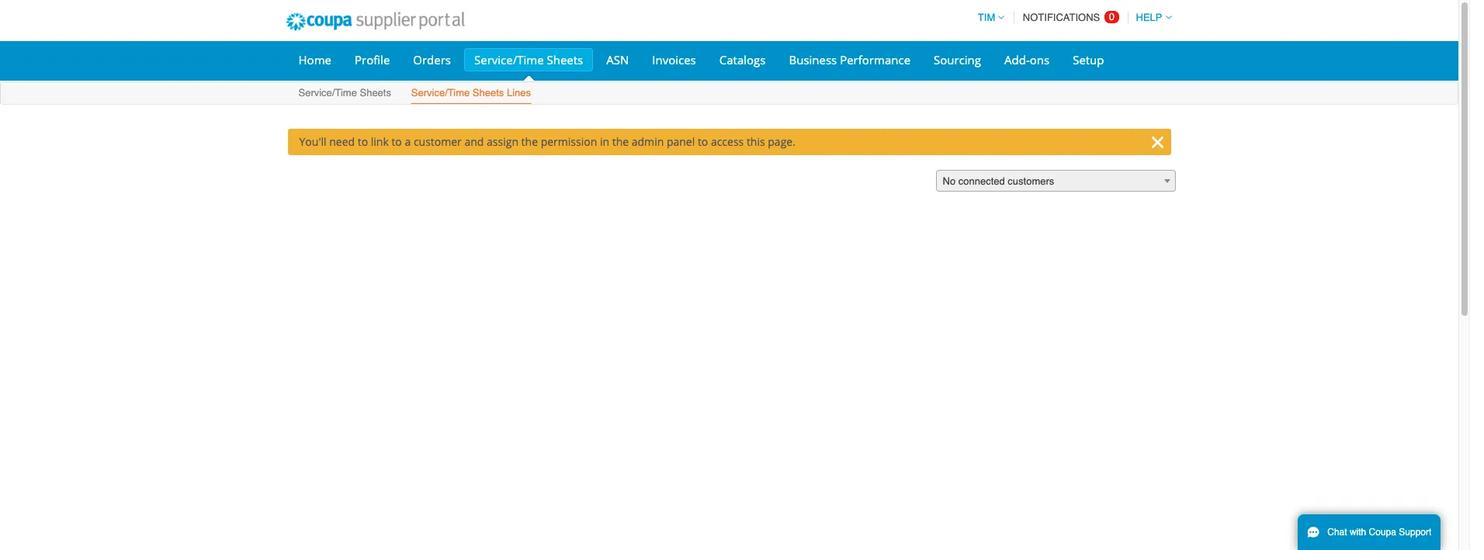 Task type: vqa. For each thing, say whether or not it's contained in the screenshot.
'no connected customers' text box
yes



Task type: locate. For each thing, give the bounding box(es) containing it.
1 vertical spatial service/time sheets link
[[298, 84, 392, 104]]

to right panel at top left
[[698, 134, 709, 149]]

1 horizontal spatial service/time sheets
[[475, 52, 583, 68]]

1 horizontal spatial the
[[613, 134, 629, 149]]

sourcing
[[934, 52, 982, 68]]

access
[[711, 134, 744, 149]]

No connected customers text field
[[937, 171, 1175, 193]]

the right in
[[613, 134, 629, 149]]

chat
[[1328, 527, 1348, 538]]

in
[[600, 134, 610, 149]]

add-
[[1005, 52, 1030, 68]]

0 vertical spatial service/time sheets link
[[464, 48, 594, 71]]

orders
[[413, 52, 451, 68]]

orders link
[[403, 48, 461, 71]]

business
[[789, 52, 837, 68]]

profile link
[[345, 48, 400, 71]]

with
[[1350, 527, 1367, 538]]

coupa
[[1370, 527, 1397, 538]]

service/time sheets up lines
[[475, 52, 583, 68]]

the
[[522, 134, 538, 149], [613, 134, 629, 149]]

invoices
[[653, 52, 696, 68]]

0 horizontal spatial to
[[358, 134, 368, 149]]

service/time sheets lines link
[[411, 84, 532, 104]]

0 horizontal spatial service/time sheets
[[299, 87, 391, 99]]

2 horizontal spatial sheets
[[547, 52, 583, 68]]

coupa supplier portal image
[[275, 2, 475, 41]]

1 horizontal spatial service/time
[[412, 87, 470, 99]]

service/time sheets down "profile"
[[299, 87, 391, 99]]

0 horizontal spatial service/time
[[299, 87, 357, 99]]

setup
[[1073, 52, 1105, 68]]

to left a
[[392, 134, 402, 149]]

the right assign
[[522, 134, 538, 149]]

link
[[371, 134, 389, 149]]

lines
[[507, 87, 531, 99]]

page.
[[768, 134, 796, 149]]

2 horizontal spatial to
[[698, 134, 709, 149]]

0 horizontal spatial the
[[522, 134, 538, 149]]

1 horizontal spatial sheets
[[473, 87, 504, 99]]

and
[[465, 134, 484, 149]]

permission
[[541, 134, 597, 149]]

service/time down home link at the left top of the page
[[299, 87, 357, 99]]

service/time up lines
[[475, 52, 544, 68]]

0 horizontal spatial sheets
[[360, 87, 391, 99]]

0 vertical spatial service/time sheets
[[475, 52, 583, 68]]

add-ons
[[1005, 52, 1050, 68]]

catalogs link
[[710, 48, 776, 71]]

business performance
[[789, 52, 911, 68]]

tim link
[[971, 12, 1005, 23]]

2 to from the left
[[392, 134, 402, 149]]

navigation
[[971, 2, 1172, 33]]

navigation containing notifications 0
[[971, 2, 1172, 33]]

0 horizontal spatial service/time sheets link
[[298, 84, 392, 104]]

home
[[299, 52, 332, 68]]

assign
[[487, 134, 519, 149]]

connected
[[959, 176, 1006, 187]]

sheets left lines
[[473, 87, 504, 99]]

service/time down the orders
[[412, 87, 470, 99]]

service/time for the rightmost service/time sheets link
[[475, 52, 544, 68]]

service/time sheets link
[[464, 48, 594, 71], [298, 84, 392, 104]]

service/time sheets link up lines
[[464, 48, 594, 71]]

home link
[[289, 48, 342, 71]]

service/time sheets
[[475, 52, 583, 68], [299, 87, 391, 99]]

1 horizontal spatial to
[[392, 134, 402, 149]]

sheets left asn link
[[547, 52, 583, 68]]

asn link
[[597, 48, 639, 71]]

a
[[405, 134, 411, 149]]

2 horizontal spatial service/time
[[475, 52, 544, 68]]

1 to from the left
[[358, 134, 368, 149]]

service/time for service/time sheets lines link
[[412, 87, 470, 99]]

panel
[[667, 134, 695, 149]]

performance
[[840, 52, 911, 68]]

business performance link
[[779, 48, 921, 71]]

service/time sheets link down "profile"
[[298, 84, 392, 104]]

sheets down profile link
[[360, 87, 391, 99]]

no
[[943, 176, 956, 187]]

sheets
[[547, 52, 583, 68], [360, 87, 391, 99], [473, 87, 504, 99]]

1 vertical spatial service/time sheets
[[299, 87, 391, 99]]

sheets for service/time sheets link to the bottom
[[360, 87, 391, 99]]

to left 'link'
[[358, 134, 368, 149]]

service/time
[[475, 52, 544, 68], [299, 87, 357, 99], [412, 87, 470, 99]]

to
[[358, 134, 368, 149], [392, 134, 402, 149], [698, 134, 709, 149]]

notifications
[[1023, 12, 1101, 23]]

0
[[1110, 11, 1115, 23]]

help
[[1137, 12, 1163, 23]]



Task type: describe. For each thing, give the bounding box(es) containing it.
need
[[329, 134, 355, 149]]

notifications 0
[[1023, 11, 1115, 23]]

customer
[[414, 134, 462, 149]]

no connected customers
[[943, 176, 1055, 187]]

add-ons link
[[995, 48, 1060, 71]]

service/time for service/time sheets link to the bottom
[[299, 87, 357, 99]]

profile
[[355, 52, 390, 68]]

support
[[1400, 527, 1432, 538]]

service/time sheets lines
[[412, 87, 531, 99]]

sheets for service/time sheets lines link
[[473, 87, 504, 99]]

sheets for the rightmost service/time sheets link
[[547, 52, 583, 68]]

setup link
[[1063, 48, 1115, 71]]

you'll need to link to a customer and assign the permission in the admin panel to access this page.
[[299, 134, 796, 149]]

this
[[747, 134, 765, 149]]

catalogs
[[720, 52, 766, 68]]

chat with coupa support
[[1328, 527, 1432, 538]]

sourcing link
[[924, 48, 992, 71]]

tim
[[978, 12, 996, 23]]

customers
[[1008, 176, 1055, 187]]

you'll
[[299, 134, 327, 149]]

help link
[[1130, 12, 1172, 23]]

admin
[[632, 134, 664, 149]]

No connected customers field
[[936, 170, 1176, 193]]

2 the from the left
[[613, 134, 629, 149]]

ons
[[1030, 52, 1050, 68]]

3 to from the left
[[698, 134, 709, 149]]

1 horizontal spatial service/time sheets link
[[464, 48, 594, 71]]

1 the from the left
[[522, 134, 538, 149]]

invoices link
[[643, 48, 707, 71]]

asn
[[607, 52, 629, 68]]

chat with coupa support button
[[1299, 515, 1442, 551]]



